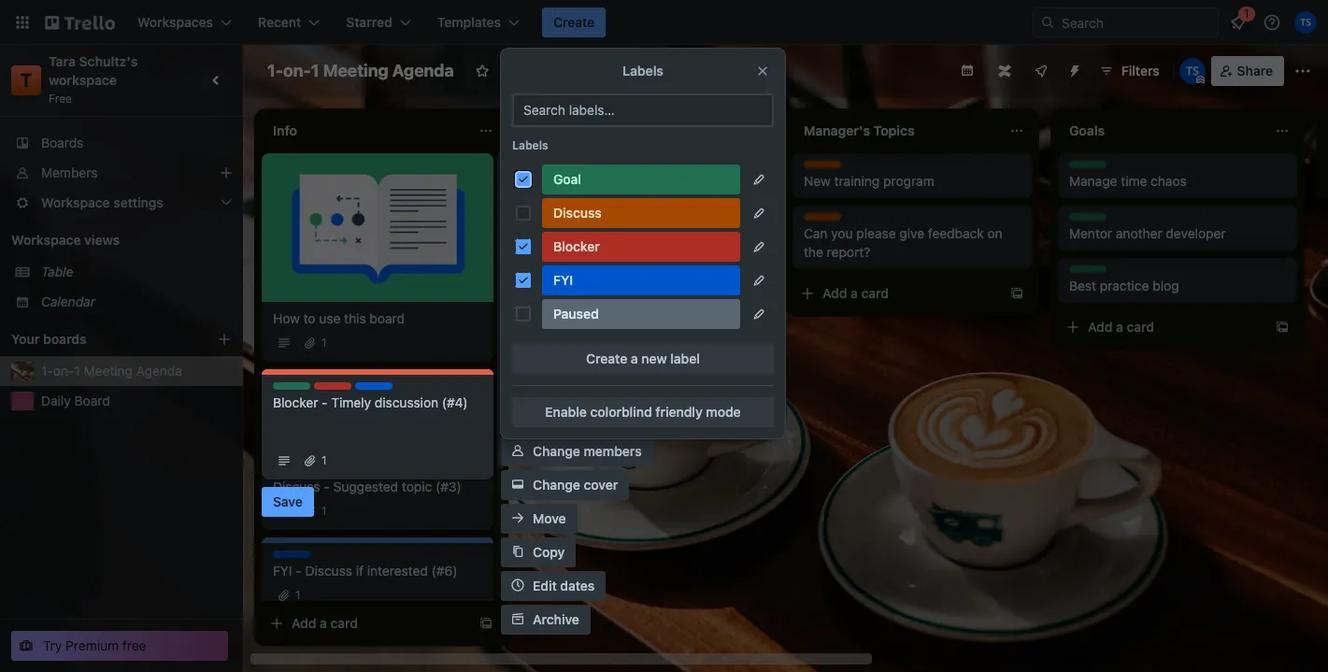 Task type: vqa. For each thing, say whether or not it's contained in the screenshot.
sm image within the Archive link
no



Task type: describe. For each thing, give the bounding box(es) containing it.
1 horizontal spatial labels
[[623, 63, 664, 79]]

a for you
[[851, 285, 858, 301]]

color: orange, title: "discuss" element down stuck
[[542, 198, 740, 228]]

workspace visible image
[[508, 64, 523, 79]]

your
[[11, 331, 40, 347]]

power ups image
[[1034, 64, 1049, 79]]

cover
[[584, 477, 618, 493]]

program
[[884, 173, 935, 189]]

i
[[539, 315, 542, 331]]

enable colorblind friendly mode
[[545, 404, 741, 420]]

create for create
[[554, 14, 595, 30]]

can you please give feedback on the report? link
[[804, 224, 1021, 262]]

new training program link
[[804, 172, 1021, 191]]

filters button
[[1094, 56, 1166, 86]]

blocker - timely discussion (#4)
[[273, 395, 468, 410]]

discuss discuss - suggested topic (#3)
[[273, 467, 462, 495]]

if inside 'fyi fyi - discuss if interested (#6)'
[[356, 563, 364, 579]]

changes.
[[656, 334, 711, 350]]

create from template… image
[[1275, 320, 1290, 335]]

blocker inside blocker - timely discussion (#4) link
[[273, 395, 318, 410]]

fyi - discuss if interested (#6) link
[[273, 562, 482, 581]]

color: orange, title: "discuss" element for i've drafted my goals for the next few months. any feedback?
[[539, 232, 581, 246]]

boards link
[[0, 128, 243, 158]]

(#6)
[[432, 563, 458, 579]]

manage time chaos link
[[1070, 172, 1287, 191]]

mentor
[[1070, 225, 1113, 241]]

color: black, title: "paused" element
[[542, 299, 740, 329]]

add a card button for please
[[793, 279, 1002, 309]]

- for discuss
[[296, 563, 302, 579]]

1 vertical spatial agenda
[[136, 363, 182, 379]]

discuss for discuss
[[553, 205, 602, 221]]

Search labels… text field
[[512, 93, 774, 127]]

create for create a new label
[[586, 351, 628, 367]]

enable
[[545, 404, 587, 420]]

agenda inside text box
[[393, 61, 454, 80]]

create button
[[542, 7, 606, 37]]

goal inside the goal manage time chaos
[[1070, 161, 1094, 175]]

discuss i've drafted my goals for the next few months. any feedback?
[[539, 232, 738, 279]]

try
[[43, 638, 62, 654]]

a down the tooling
[[631, 351, 638, 367]]

best
[[1070, 278, 1097, 294]]

tara schultz's workspace free
[[49, 53, 141, 106]]

change members button
[[501, 437, 653, 467]]

labels
[[560, 410, 597, 425]]

goal manage time chaos
[[1070, 161, 1187, 189]]

can
[[804, 225, 828, 241]]

add down 'fyi fyi - discuss if interested (#6)'
[[292, 615, 316, 631]]

mentor another developer link
[[1070, 224, 1287, 243]]

free
[[49, 92, 72, 106]]

i think we can improve velocity if we make some tooling changes. link
[[539, 314, 755, 352]]

make
[[539, 334, 571, 350]]

paused
[[553, 306, 599, 322]]

add board image
[[217, 332, 232, 347]]

please
[[857, 225, 896, 241]]

discuss can you please give feedback on the report?
[[804, 213, 1003, 260]]

create a new label
[[586, 351, 700, 367]]

Blocker - Timely discussion (#4) text field
[[273, 394, 482, 446]]

premium
[[66, 638, 119, 654]]

automation image
[[1060, 56, 1086, 82]]

blog
[[1153, 278, 1180, 294]]

i've
[[539, 244, 560, 260]]

enable colorblind friendly mode button
[[512, 397, 774, 427]]

table link
[[41, 263, 232, 281]]

tara schultz's workspace link
[[49, 53, 141, 88]]

Board name text field
[[258, 56, 463, 86]]

feedback?
[[643, 263, 705, 279]]

i've drafted my goals for the next few months. any feedback? link
[[539, 243, 755, 280]]

how to use this board link
[[273, 309, 482, 328]]

discuss for discuss i think we can improve velocity if we make some tooling changes.
[[539, 303, 581, 317]]

is
[[599, 173, 609, 189]]

discuss new training program
[[804, 161, 935, 189]]

t link
[[11, 65, 41, 95]]

t
[[20, 69, 32, 91]]

discussion
[[375, 395, 439, 410]]

boards
[[43, 331, 87, 347]]

any
[[616, 263, 639, 279]]

open card link
[[501, 369, 608, 399]]

goal inside goal best practice blog
[[1070, 266, 1094, 280]]

0 horizontal spatial tara schultz (taraschultz7) image
[[1180, 58, 1206, 84]]

feedback
[[928, 225, 984, 241]]

best practice blog link
[[1070, 277, 1287, 295]]

label
[[671, 351, 700, 367]]

copy
[[533, 544, 565, 560]]

table
[[41, 264, 73, 280]]

new
[[642, 351, 667, 367]]

a down 'fyi fyi - discuss if interested (#6)'
[[320, 615, 327, 631]]

calendar link
[[41, 293, 232, 311]]

your boards
[[11, 331, 87, 347]]

members
[[584, 443, 642, 459]]

daily board link
[[41, 392, 232, 410]]

- for suggested
[[324, 479, 330, 495]]

1-on-1 meeting agenda inside text box
[[267, 61, 454, 80]]

practice
[[1100, 278, 1150, 294]]

change cover
[[533, 477, 618, 493]]

blocker the team is stuck on x, how can we move forward?
[[539, 161, 754, 208]]

blocker inside blocker the team is stuck on x, how can we move forward?
[[539, 161, 579, 175]]

on inside blocker the team is stuck on x, how can we move forward?
[[649, 173, 664, 189]]

card down fyi - discuss if interested (#6) link
[[331, 615, 358, 631]]

can inside the discuss i think we can improve velocity if we make some tooling changes.
[[599, 315, 621, 331]]

manage
[[1070, 173, 1118, 189]]

color: orange, title: "discuss" element for new training program
[[804, 161, 846, 175]]

archive
[[533, 611, 580, 627]]

1 inside text box
[[311, 61, 319, 80]]

improve
[[625, 315, 673, 331]]

schultz's
[[79, 53, 138, 69]]

card for drafted
[[596, 375, 624, 391]]

goal mentor another developer
[[1070, 213, 1226, 241]]

discuss for discuss new training program
[[804, 161, 846, 175]]

change for change members
[[533, 443, 581, 459]]

share
[[1238, 63, 1273, 79]]

edit dates
[[533, 578, 595, 594]]

filters
[[1122, 63, 1160, 79]]

my
[[611, 244, 629, 260]]



Task type: locate. For each thing, give the bounding box(es) containing it.
archive button
[[501, 605, 591, 635]]

card for you
[[862, 285, 889, 301]]

discuss up can
[[804, 161, 846, 175]]

0 vertical spatial labels
[[623, 63, 664, 79]]

tara schultz (taraschultz7) image right filters
[[1180, 58, 1206, 84]]

colorblind
[[590, 404, 652, 420]]

card
[[862, 285, 889, 301], [1127, 319, 1155, 335], [596, 375, 624, 391], [570, 376, 597, 392], [331, 615, 358, 631]]

workspace
[[49, 72, 117, 88]]

color: orange, title: "discuss" element up can
[[804, 161, 846, 175]]

free
[[122, 638, 146, 654]]

discuss inside the discuss i think we can improve velocity if we make some tooling changes.
[[539, 303, 581, 317]]

edit card image
[[469, 378, 484, 393]]

the inside discuss can you please give feedback on the report?
[[804, 244, 824, 260]]

on- inside text box
[[283, 61, 311, 80]]

1 horizontal spatial agenda
[[393, 61, 454, 80]]

a down practice
[[1116, 319, 1124, 335]]

0 horizontal spatial on-
[[53, 363, 74, 379]]

add a card down practice
[[1088, 319, 1155, 335]]

change cover button
[[501, 470, 629, 500]]

the right for
[[689, 244, 708, 260]]

tara schultz (taraschultz7) image right open information menu icon
[[1295, 11, 1317, 34]]

Search field
[[1056, 8, 1219, 36]]

1 notification image
[[1228, 11, 1250, 34]]

1 vertical spatial tara schultz (taraschultz7) image
[[1180, 58, 1206, 84]]

topic
[[402, 479, 432, 495]]

timely
[[331, 395, 371, 410]]

- inside 'fyi fyi - discuss if interested (#6)'
[[296, 563, 302, 579]]

add a card down the report?
[[823, 285, 889, 301]]

- left timely
[[322, 395, 328, 410]]

labels
[[623, 63, 664, 79], [512, 138, 548, 152]]

0 horizontal spatial if
[[356, 563, 364, 579]]

color: orange, title: "discuss" element for discuss - suggested topic (#3)
[[273, 467, 315, 481]]

add for can you please give feedback on the report?
[[823, 285, 848, 301]]

calendar
[[41, 294, 95, 309]]

add down the report?
[[823, 285, 848, 301]]

discuss up "save"
[[273, 467, 315, 481]]

2 vertical spatial create from template… image
[[479, 616, 494, 631]]

color: orange, title: "discuss" element up "save"
[[273, 467, 315, 481]]

add a card button for developer
[[1058, 312, 1268, 342]]

the down can
[[804, 244, 824, 260]]

color: green, title: "goal" element
[[1070, 161, 1107, 175], [542, 165, 740, 194], [1070, 213, 1107, 227], [1070, 266, 1107, 280], [273, 382, 310, 396], [273, 382, 310, 396]]

how
[[683, 173, 708, 189]]

add a card down 'fyi fyi - discuss if interested (#6)'
[[292, 615, 358, 631]]

open
[[533, 376, 566, 392]]

months.
[[564, 263, 613, 279]]

change down edit labels button
[[533, 443, 581, 459]]

if right the velocity
[[727, 315, 734, 331]]

1 vertical spatial on-
[[53, 363, 74, 379]]

copy button
[[501, 538, 576, 568]]

the
[[539, 173, 562, 189]]

to
[[303, 310, 316, 326]]

goals
[[632, 244, 665, 260]]

change members
[[533, 443, 642, 459]]

0 vertical spatial 1-
[[267, 61, 283, 80]]

drafted
[[563, 244, 607, 260]]

meeting
[[323, 61, 389, 80], [84, 363, 133, 379]]

friendly
[[656, 404, 703, 420]]

color: orange, title: "discuss" element up few
[[539, 232, 581, 246]]

add a card up "labels"
[[557, 375, 624, 391]]

0 vertical spatial on-
[[283, 61, 311, 80]]

try premium free button
[[11, 631, 228, 661]]

color: orange, title: "discuss" element up make
[[539, 303, 581, 317]]

save
[[273, 494, 303, 510]]

1- inside 1-on-1 meeting agenda text box
[[267, 61, 283, 80]]

meeting inside text box
[[323, 61, 389, 80]]

x,
[[667, 173, 680, 189]]

0 horizontal spatial can
[[599, 315, 621, 331]]

color: red, title: "blocker" element
[[539, 161, 579, 175], [542, 232, 740, 262], [314, 382, 355, 396], [314, 382, 355, 396]]

0 horizontal spatial labels
[[512, 138, 548, 152]]

if left interested
[[356, 563, 364, 579]]

1 vertical spatial 1-on-1 meeting agenda
[[41, 363, 182, 379]]

0 vertical spatial can
[[712, 173, 734, 189]]

add for i've drafted my goals for the next few months. any feedback?
[[557, 375, 582, 391]]

if
[[727, 315, 734, 331], [356, 563, 364, 579]]

labels up "the"
[[512, 138, 548, 152]]

use
[[319, 310, 341, 326]]

2 horizontal spatial create from template… image
[[1010, 286, 1025, 301]]

card up enable
[[570, 376, 597, 392]]

move
[[533, 510, 566, 526]]

next
[[712, 244, 738, 260]]

1 vertical spatial -
[[324, 479, 330, 495]]

open information menu image
[[1263, 13, 1282, 32]]

1 horizontal spatial tara schultz (taraschultz7) image
[[1295, 11, 1317, 34]]

change inside change members button
[[533, 443, 581, 459]]

0 vertical spatial create from template… image
[[1010, 286, 1025, 301]]

customize views image
[[624, 62, 642, 80]]

agenda up daily board link at the left bottom
[[136, 363, 182, 379]]

discuss - suggested topic (#3) link
[[273, 478, 482, 496]]

some
[[574, 334, 607, 350]]

a for another
[[1116, 319, 1124, 335]]

- inside discuss discuss - suggested topic (#3)
[[324, 479, 330, 495]]

0 vertical spatial -
[[322, 395, 328, 410]]

color: orange, title: "discuss" element for can you please give feedback on the report?
[[804, 213, 846, 227]]

0 horizontal spatial meeting
[[84, 363, 133, 379]]

board
[[370, 310, 405, 326]]

1 vertical spatial can
[[599, 315, 621, 331]]

create from template… image for can you please give feedback on the report?
[[1010, 286, 1025, 301]]

- down save button on the left bottom of page
[[296, 563, 302, 579]]

change up move
[[533, 477, 581, 493]]

discuss inside color: orange, title: "discuss" element
[[553, 205, 602, 221]]

edit labels
[[533, 410, 597, 425]]

can
[[712, 173, 734, 189], [599, 315, 621, 331]]

tara schultz (taraschultz7) image inside primary element
[[1295, 11, 1317, 34]]

your boards with 2 items element
[[11, 328, 189, 351]]

edit left dates
[[533, 578, 557, 594]]

0 vertical spatial 1-on-1 meeting agenda
[[267, 61, 454, 80]]

save button
[[262, 487, 314, 517]]

create inside button
[[554, 14, 595, 30]]

create inside button
[[586, 351, 628, 367]]

how to use this board
[[273, 310, 405, 326]]

0 horizontal spatial agenda
[[136, 363, 182, 379]]

0 vertical spatial if
[[727, 315, 734, 331]]

edit for edit labels
[[533, 410, 557, 425]]

on inside discuss can you please give feedback on the report?
[[988, 225, 1003, 241]]

0 vertical spatial on
[[649, 173, 664, 189]]

card up colorblind
[[596, 375, 624, 391]]

share button
[[1211, 56, 1285, 86]]

0 horizontal spatial 1-on-1 meeting agenda
[[41, 363, 182, 379]]

change inside change cover button
[[533, 477, 581, 493]]

goal inside goal mentor another developer
[[1070, 213, 1094, 227]]

card down practice
[[1127, 319, 1155, 335]]

(#3)
[[436, 479, 462, 495]]

change for change cover
[[533, 477, 581, 493]]

blocker - timely discussion (#4) link
[[273, 394, 482, 412]]

0 horizontal spatial 1-
[[41, 363, 53, 379]]

discuss up the report?
[[804, 213, 846, 227]]

0 vertical spatial create
[[554, 14, 595, 30]]

on left x, at the right of page
[[649, 173, 664, 189]]

discuss left interested
[[305, 563, 352, 579]]

color: orange, title: "discuss" element up the report?
[[804, 213, 846, 227]]

- left suggested
[[324, 479, 330, 495]]

primary element
[[0, 0, 1329, 45]]

0 vertical spatial agenda
[[393, 61, 454, 80]]

add a card button for my
[[527, 368, 737, 398]]

give
[[900, 225, 925, 241]]

discuss inside 'fyi fyi - discuss if interested (#6)'
[[305, 563, 352, 579]]

add a card button down the create a new label
[[527, 368, 737, 398]]

card for another
[[1127, 319, 1155, 335]]

2 change from the top
[[533, 477, 581, 493]]

0 horizontal spatial on
[[649, 173, 664, 189]]

0 vertical spatial change
[[533, 443, 581, 459]]

a for drafted
[[585, 375, 593, 391]]

add down best
[[1088, 319, 1113, 335]]

can inside blocker the team is stuck on x, how can we move forward?
[[712, 173, 734, 189]]

fyi fyi - discuss if interested (#6)
[[273, 551, 458, 579]]

add a card button down can you please give feedback on the report? link
[[793, 279, 1002, 309]]

tara schultz (taraschultz7) image
[[1295, 11, 1317, 34], [1180, 58, 1206, 84]]

discuss for discuss discuss - suggested topic (#3)
[[273, 467, 315, 481]]

discuss inside discuss can you please give feedback on the report?
[[804, 213, 846, 227]]

star or unstar board image
[[475, 64, 490, 79]]

1 horizontal spatial can
[[712, 173, 734, 189]]

0 horizontal spatial create from template… image
[[479, 616, 494, 631]]

close popover image
[[755, 64, 770, 79]]

a
[[851, 285, 858, 301], [1116, 319, 1124, 335], [631, 351, 638, 367], [585, 375, 593, 391], [320, 615, 327, 631]]

add a card button down fyi - discuss if interested (#6) link
[[262, 609, 471, 639]]

mode
[[706, 404, 741, 420]]

tara
[[49, 53, 76, 69]]

new
[[804, 173, 831, 189]]

1-
[[267, 61, 283, 80], [41, 363, 53, 379]]

labels up search labels… text box
[[623, 63, 664, 79]]

add a card for drafted
[[557, 375, 624, 391]]

we inside blocker the team is stuck on x, how can we move forward?
[[737, 173, 754, 189]]

add a card button down blog
[[1058, 312, 1268, 342]]

1 vertical spatial labels
[[512, 138, 548, 152]]

we right the velocity
[[738, 315, 755, 331]]

dates
[[560, 578, 595, 594]]

discuss left suggested
[[273, 479, 320, 495]]

0 horizontal spatial the
[[689, 244, 708, 260]]

add a card button
[[793, 279, 1002, 309], [1058, 312, 1268, 342], [527, 368, 737, 398], [262, 609, 471, 639]]

create from template… image
[[1010, 286, 1025, 301], [744, 376, 759, 391], [479, 616, 494, 631]]

members
[[41, 165, 98, 180]]

0 vertical spatial tara schultz (taraschultz7) image
[[1295, 11, 1317, 34]]

the inside discuss i've drafted my goals for the next few months. any feedback?
[[689, 244, 708, 260]]

1 edit from the top
[[533, 410, 557, 425]]

members link
[[0, 158, 243, 188]]

1 vertical spatial edit
[[533, 578, 557, 594]]

for
[[668, 244, 685, 260]]

calendar power-up image
[[960, 63, 975, 78]]

card down the report?
[[862, 285, 889, 301]]

agenda left star or unstar board icon
[[393, 61, 454, 80]]

discuss for discuss i've drafted my goals for the next few months. any feedback?
[[539, 232, 581, 246]]

0 vertical spatial meeting
[[323, 61, 389, 80]]

training
[[835, 173, 880, 189]]

show menu image
[[1294, 62, 1313, 80]]

edit dates button
[[501, 571, 606, 601]]

blocker
[[539, 161, 579, 175], [553, 238, 600, 254], [314, 382, 355, 396], [314, 382, 355, 396], [273, 395, 318, 410]]

the team is stuck on x, how can we move forward? link
[[539, 172, 755, 209]]

1 vertical spatial create from template… image
[[744, 376, 759, 391]]

1 horizontal spatial 1-on-1 meeting agenda
[[267, 61, 454, 80]]

add a card for you
[[823, 285, 889, 301]]

1 vertical spatial 1-
[[41, 363, 53, 379]]

discuss inside discuss i've drafted my goals for the next few months. any feedback?
[[539, 232, 581, 246]]

1 vertical spatial create
[[586, 351, 628, 367]]

2 vertical spatial -
[[296, 563, 302, 579]]

1- inside 1-on-1 meeting agenda link
[[41, 363, 53, 379]]

1 horizontal spatial on
[[988, 225, 1003, 241]]

color: orange, title: "discuss" element for i think we can improve velocity if we make some tooling changes.
[[539, 303, 581, 317]]

workspace
[[11, 232, 81, 248]]

1 horizontal spatial 1-
[[267, 61, 283, 80]]

search image
[[1041, 15, 1056, 30]]

1 horizontal spatial the
[[804, 244, 824, 260]]

1 horizontal spatial on-
[[283, 61, 311, 80]]

add a card for another
[[1088, 319, 1155, 335]]

create a new label button
[[512, 344, 774, 374]]

discuss for discuss can you please give feedback on the report?
[[804, 213, 846, 227]]

interested
[[367, 563, 428, 579]]

can up some at the left
[[599, 315, 621, 331]]

edit
[[533, 410, 557, 425], [533, 578, 557, 594]]

1 vertical spatial change
[[533, 477, 581, 493]]

if inside the discuss i think we can improve velocity if we make some tooling changes.
[[727, 315, 734, 331]]

1 vertical spatial meeting
[[84, 363, 133, 379]]

edit for edit dates
[[533, 578, 557, 594]]

1 vertical spatial on
[[988, 225, 1003, 241]]

1-on-1 meeting agenda link
[[41, 362, 232, 381]]

0 vertical spatial edit
[[533, 410, 557, 425]]

developer
[[1166, 225, 1226, 241]]

color: orange, title: "discuss" element
[[804, 161, 846, 175], [542, 198, 740, 228], [804, 213, 846, 227], [539, 232, 581, 246], [539, 303, 581, 317], [273, 467, 315, 481]]

a down the report?
[[851, 285, 858, 301]]

1 vertical spatial if
[[356, 563, 364, 579]]

create from template… image for i've drafted my goals for the next few months. any feedback?
[[744, 376, 759, 391]]

think
[[545, 315, 575, 331]]

color: blue, title: "fyi" element
[[542, 266, 740, 295], [355, 382, 393, 396], [355, 382, 393, 396], [273, 551, 310, 565]]

this
[[344, 310, 366, 326]]

few
[[539, 263, 560, 279]]

we right how
[[737, 173, 754, 189]]

velocity
[[676, 315, 723, 331]]

2 edit from the top
[[533, 578, 557, 594]]

report?
[[827, 244, 871, 260]]

move button
[[501, 504, 577, 534]]

discuss down team
[[553, 205, 602, 221]]

team
[[565, 173, 595, 189]]

daily board
[[41, 393, 110, 409]]

discuss up few
[[539, 232, 581, 246]]

1 horizontal spatial create from template… image
[[744, 376, 759, 391]]

goal best practice blog
[[1070, 266, 1180, 294]]

add up enable
[[557, 375, 582, 391]]

can right how
[[712, 173, 734, 189]]

we up some at the left
[[579, 315, 596, 331]]

-
[[322, 395, 328, 410], [324, 479, 330, 495], [296, 563, 302, 579]]

1 horizontal spatial if
[[727, 315, 734, 331]]

2 the from the left
[[804, 244, 824, 260]]

edit left "labels"
[[533, 410, 557, 425]]

discuss i think we can improve velocity if we make some tooling changes.
[[539, 303, 755, 350]]

on right feedback
[[988, 225, 1003, 241]]

discuss inside the discuss new training program
[[804, 161, 846, 175]]

on-
[[283, 61, 311, 80], [53, 363, 74, 379]]

1 horizontal spatial meeting
[[323, 61, 389, 80]]

1 change from the top
[[533, 443, 581, 459]]

a up "labels"
[[585, 375, 593, 391]]

1 the from the left
[[689, 244, 708, 260]]

add for mentor another developer
[[1088, 319, 1113, 335]]

discuss up make
[[539, 303, 581, 317]]



